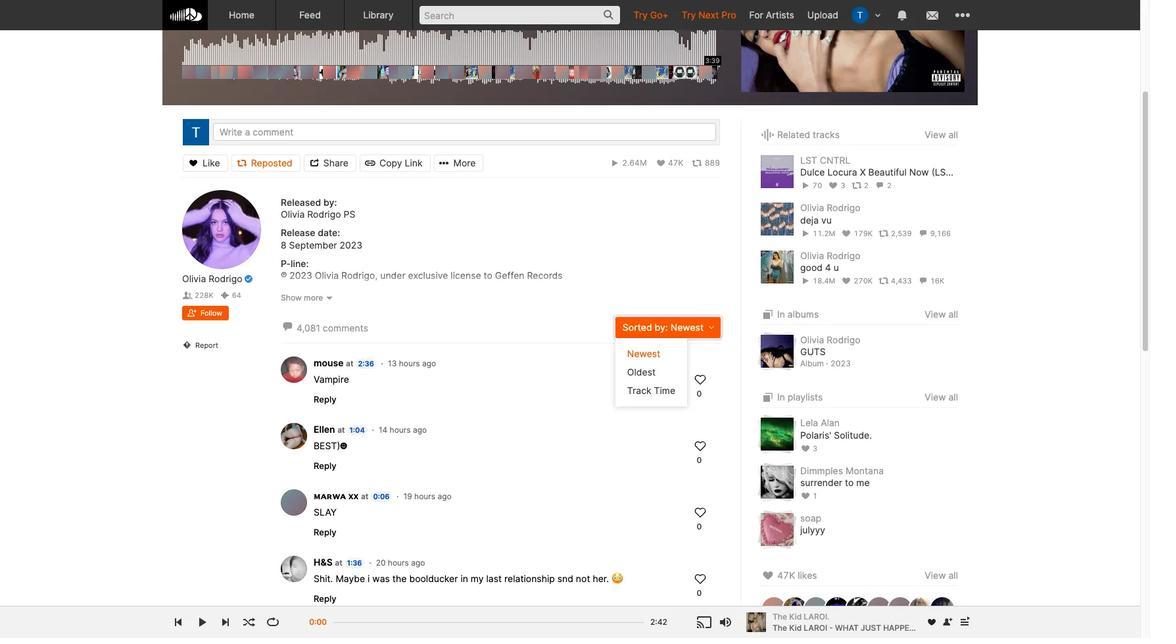 Task type: vqa. For each thing, say whether or not it's contained in the screenshot.
The Jj'S Avatar element
no



Task type: locate. For each thing, give the bounding box(es) containing it.
rodrigo inside the olivia rodrigo good 4 u
[[827, 250, 861, 261]]

ellen for ellen at 1:04 · 14 hours ago
[[314, 424, 335, 435]]

1 horizontal spatial by:
[[655, 322, 668, 333]]

· inside ellen at 1:04 · 14 hours ago
[[372, 425, 374, 435]]

1 0 from the top
[[697, 389, 702, 399]]

2 vertical spatial 2023
[[831, 358, 851, 368]]

1 vertical spatial 3
[[813, 444, 818, 453]]

good
[[801, 262, 823, 273]]

try next pro
[[682, 9, 736, 20]]

view all for in albums
[[925, 309, 958, 320]]

0 horizontal spatial 3
[[813, 444, 818, 453]]

set image left in albums
[[761, 307, 775, 322]]

kid left laroi. on the right bottom of page
[[790, 611, 802, 621]]

70
[[813, 181, 823, 190]]

2 try from the left
[[682, 9, 696, 20]]

3 link down polaris'
[[801, 444, 818, 453]]

4 view from the top
[[925, 570, 946, 581]]

hours right 13
[[399, 358, 420, 368]]

reply link down the vampire
[[314, 394, 337, 404]]

olivia rodrigo link
[[801, 202, 861, 213], [801, 250, 861, 261], [182, 273, 242, 285], [801, 334, 861, 345]]

mouse's avatar element
[[281, 356, 307, 383]]

rodrigo inside 'olivia rodrigo deja vu'
[[827, 202, 861, 213]]

in left the albums
[[778, 309, 785, 320]]

1 vertical spatial 3 link
[[801, 444, 818, 453]]

lst cntrl link
[[801, 155, 851, 166]]

at left 1:04 "link"
[[338, 425, 345, 435]]

1 vertical spatial kid
[[790, 623, 802, 633]]

olivia for olivia rodrigo guts album · 2023
[[801, 334, 824, 345]]

47k right "like" image
[[778, 570, 796, 581]]

home
[[229, 9, 255, 20]]

playlists
[[788, 392, 823, 403]]

0 vertical spatial in
[[778, 309, 785, 320]]

3 view from the top
[[925, 392, 946, 403]]

· inside mouse at 2:36 · 13 hours ago
[[381, 358, 383, 368]]

olivia rodrigo link up guts
[[801, 334, 861, 345]]

vampire element
[[741, 0, 965, 92]]

reply up ᴍᴀʀᴡᴀ
[[314, 460, 337, 471]]

next up image
[[957, 614, 973, 630]]

1 horizontal spatial 2
[[887, 181, 892, 190]]

4 view all from the top
[[925, 570, 958, 581]]

ago inside mouse at 2:36 · 13 hours ago
[[422, 358, 436, 368]]

report
[[195, 341, 218, 350]]

hours for mouse
[[399, 358, 420, 368]]

3 0 from the top
[[697, 522, 702, 531]]

newest up "oldest"
[[627, 348, 661, 359]]

view
[[925, 129, 946, 140], [925, 309, 946, 320], [925, 392, 946, 403], [925, 570, 946, 581]]

olivia for olivia rodrigo
[[182, 273, 206, 284]]

to left me
[[845, 477, 854, 488]]

tara schultz's avatar element up like button
[[183, 119, 209, 145]]

1 all from the top
[[949, 129, 958, 140]]

hours up the
[[388, 558, 409, 568]]

1 vertical spatial set image
[[761, 390, 775, 405]]

0 horizontal spatial tara schultz's avatar element
[[183, 119, 209, 145]]

4 reply link from the top
[[314, 593, 337, 604]]

track stats element containing 70
[[801, 179, 958, 193]]

ago up the boolducker in the left of the page
[[411, 558, 425, 568]]

olivia up guts
[[801, 334, 824, 345]]

9,166 link
[[918, 229, 951, 238]]

for artists
[[750, 9, 795, 20]]

2 the from the top
[[773, 623, 787, 633]]

olivia rodrigo's avatar element
[[182, 190, 261, 269]]

september
[[289, 239, 337, 250]]

0:06
[[373, 492, 390, 501]]

· inside the "h&s at 1:36 · 20 hours ago"
[[369, 558, 371, 568]]

3 view all from the top
[[925, 392, 958, 403]]

to inside dimmples montana surrender to me 1
[[845, 477, 854, 488]]

None search field
[[413, 0, 627, 30]]

alan
[[821, 417, 840, 428]]

47k for 47k likes
[[778, 570, 796, 581]]

1 vertical spatial to
[[845, 477, 854, 488]]

try
[[634, 9, 648, 20], [682, 9, 696, 20]]

0 horizontal spatial to
[[484, 270, 493, 281]]

0 horizontal spatial best)☻
[[314, 440, 347, 451]]

ᴍᴀʀᴡᴀ xx at 0:06 · 19 hours ago
[[314, 490, 452, 501]]

my left snap
[[352, 623, 365, 634]]

at right xx
[[361, 491, 369, 501]]

just
[[861, 623, 882, 633]]

in left 'playlists'
[[778, 392, 785, 403]]

for artists link
[[743, 0, 801, 30]]

1 horizontal spatial my
[[471, 573, 484, 584]]

reply link for vampire
[[314, 394, 337, 404]]

newest
[[671, 322, 704, 333], [627, 348, 661, 359]]

rodrigo inside olivia rodrigo guts album · 2023
[[827, 334, 861, 345]]

kid
[[790, 611, 802, 621], [790, 623, 802, 633]]

my
[[471, 573, 484, 584], [352, 623, 365, 634]]

47k left 889 link
[[668, 158, 684, 167]]

guts link
[[801, 346, 826, 358]]

2023 inside olivia rodrigo guts album · 2023
[[831, 358, 851, 368]]

0 horizontal spatial 2023
[[290, 270, 312, 281]]

progress bar
[[334, 616, 644, 637]]

1 vertical spatial ellen link
[[314, 424, 335, 435]]

1 vertical spatial the
[[773, 623, 787, 633]]

1 vertical spatial tara schultz's avatar element
[[183, 119, 209, 145]]

1 horizontal spatial try
[[682, 9, 696, 20]]

2 reply link from the top
[[314, 460, 337, 471]]

show more
[[281, 293, 323, 303]]

2 link up 2,539 link
[[875, 181, 892, 190]]

olivia
[[801, 202, 824, 213], [281, 209, 305, 220], [801, 250, 824, 261], [315, 270, 339, 281], [182, 273, 206, 284], [801, 334, 824, 345]]

1:04 link
[[347, 425, 368, 435]]

2023 down date:
[[340, 239, 363, 250]]

·
[[381, 358, 383, 368], [372, 425, 374, 435], [397, 491, 399, 501], [369, 558, 371, 568]]

3 all from the top
[[949, 392, 958, 403]]

olivia rodrigo link up vu
[[801, 202, 861, 213]]

64 link
[[219, 291, 241, 300]]

1 horizontal spatial ellen link
[[340, 79, 365, 97]]

try inside 'link'
[[634, 9, 648, 20]]

lindsey's avatar element
[[824, 596, 851, 622]]

3
[[841, 181, 846, 190], [813, 444, 818, 453]]

dj titian's avatar element
[[845, 596, 872, 622]]

at inside ellen at 1:04 · 14 hours ago
[[338, 425, 345, 435]]

0 horizontal spatial ellen link
[[314, 424, 335, 435]]

· left 14
[[372, 425, 374, 435]]

1 reply from the top
[[314, 394, 337, 404]]

0 horizontal spatial 47k
[[668, 158, 684, 167]]

lee ryding's avatar element
[[866, 596, 893, 622]]

0 horizontal spatial 2
[[864, 181, 869, 190]]

soap
[[801, 512, 822, 524]]

2 all from the top
[[949, 309, 958, 320]]

best)☻
[[371, 86, 400, 95], [314, 440, 347, 451]]

8
[[281, 239, 287, 250]]

1 horizontal spatial to
[[845, 477, 854, 488]]

the down alicia ohara's avatar element
[[773, 623, 787, 633]]

ellen's avatar element
[[281, 423, 307, 449]]

by: right released
[[324, 197, 337, 208]]

64
[[232, 291, 241, 300]]

good 4 u element
[[761, 250, 794, 283]]

reply link down "slay"
[[314, 527, 337, 537]]

hours inside the "h&s at 1:36 · 20 hours ago"
[[388, 558, 409, 568]]

olivia inside olivia rodrigo guts album · 2023
[[801, 334, 824, 345]]

18.4m
[[813, 276, 836, 286]]

0 vertical spatial by:
[[324, 197, 337, 208]]

1 horizontal spatial ellen
[[347, 86, 365, 95]]

track stats element containing 18.4m
[[801, 274, 958, 288]]

ago for h&s
[[411, 558, 425, 568]]

2 in from the top
[[778, 392, 785, 403]]

1 2 link from the left
[[852, 181, 869, 190]]

copy link
[[380, 157, 423, 168]]

ago inside the "h&s at 1:36 · 20 hours ago"
[[411, 558, 425, 568]]

in albums
[[778, 309, 819, 320]]

olivia inside olivia rodrigo link
[[182, 273, 206, 284]]

2 kid from the top
[[790, 623, 802, 633]]

hours for h&s
[[388, 558, 409, 568]]

4 all from the top
[[949, 570, 958, 581]]

reply link up ᴍᴀʀᴡᴀ
[[314, 460, 337, 471]]

0 vertical spatial set image
[[761, 307, 775, 322]]

reply down shit.
[[314, 593, 337, 604]]

1 vertical spatial by:
[[655, 322, 668, 333]]

hours inside ellen at 1:04 · 14 hours ago
[[390, 425, 411, 435]]

2023 right album ·
[[831, 358, 851, 368]]

rodrigo up album ·
[[827, 334, 861, 345]]

in
[[461, 573, 468, 584]]

dominick kusch's avatar element
[[803, 596, 830, 622]]

deja vu link
[[801, 214, 832, 226]]

1 vertical spatial ellen
[[314, 424, 335, 435]]

what
[[835, 623, 859, 633]]

2 set image from the top
[[761, 390, 775, 405]]

0 vertical spatial ellen
[[347, 86, 365, 95]]

0 horizontal spatial 3 link
[[801, 444, 818, 453]]

16k link
[[918, 276, 945, 286]]

boolducker
[[409, 573, 458, 584]]

tara schultz's avatar element
[[852, 7, 869, 24], [183, 119, 209, 145]]

by: inside the 'released by: olivia rodrigo ps'
[[324, 197, 337, 208]]

by: right sorted at the bottom of the page
[[655, 322, 668, 333]]

the right the kid laroi - what just happened element
[[773, 611, 787, 621]]

hours right 14
[[390, 425, 411, 435]]

olivia rodrigo guts album · 2023
[[801, 334, 861, 368]]

47k for 47k
[[668, 158, 684, 167]]

at left 2:36
[[346, 358, 354, 368]]

set image for in albums
[[761, 307, 775, 322]]

1 vertical spatial my
[[352, 623, 365, 634]]

contact my snap @bestpluck
[[314, 623, 445, 634]]

rodrigo for deja
[[827, 202, 861, 213]]

my right the in
[[471, 573, 484, 584]]

set image left in playlists
[[761, 390, 775, 405]]

ago right 14
[[413, 425, 427, 435]]

3 right 70
[[841, 181, 846, 190]]

ellen link for at
[[314, 424, 335, 435]]

kayla bufton's avatar element
[[908, 596, 935, 622]]

2
[[864, 181, 869, 190], [887, 181, 892, 190]]

4,081 comments
[[297, 322, 368, 334]]

try left 'next' at the right of page
[[682, 9, 696, 20]]

olivia rodrigo deja vu
[[801, 202, 861, 225]]

olivia inside 'olivia rodrigo deja vu'
[[801, 202, 824, 213]]

reply link for shit. maybe i was the boolducker in my last relationship snd not her. 😳
[[314, 593, 337, 604]]

at inside mouse at 2:36 · 13 hours ago
[[346, 358, 354, 368]]

license
[[451, 270, 481, 281]]

all for 47k likes
[[949, 570, 958, 581]]

hours inside mouse at 2:36 · 13 hours ago
[[399, 358, 420, 368]]

ago right 13
[[422, 358, 436, 368]]

try for try go+
[[634, 9, 648, 20]]

Search search field
[[420, 6, 621, 24]]

rodrigo up vu
[[827, 202, 861, 213]]

guts element
[[761, 335, 794, 368]]

· left 13
[[381, 358, 383, 368]]

hours right 19
[[414, 491, 436, 501]]

track stats element for good 4 u element
[[801, 274, 958, 288]]

3 reply from the top
[[314, 527, 337, 537]]

olivia up the more
[[315, 270, 339, 281]]

olivia for olivia rodrigo good 4 u
[[801, 250, 824, 261]]

2 horizontal spatial 2023
[[831, 358, 851, 368]]

tara schultz's avatar element right upload link
[[852, 7, 869, 24]]

track stats element for deja vu 'element'
[[801, 226, 958, 241]]

1 horizontal spatial 47k
[[778, 570, 796, 581]]

alicia ohara's avatar element
[[761, 596, 787, 622]]

· for mouse
[[381, 358, 383, 368]]

2023 for release date: 8 september 2023
[[340, 239, 363, 250]]

by:
[[324, 197, 337, 208], [655, 322, 668, 333]]

release date: 8 september 2023
[[281, 227, 363, 250]]

reply link for best)☻
[[314, 460, 337, 471]]

· left 20
[[369, 558, 371, 568]]

olivia up deja
[[801, 202, 824, 213]]

ellen link
[[340, 79, 365, 97], [314, 424, 335, 435]]

0 vertical spatial to
[[484, 270, 493, 281]]

rodrigo for good
[[827, 250, 861, 261]]

view all for related tracks
[[925, 129, 958, 140]]

olivia rodrigo
[[182, 273, 242, 284]]

4 0 from the top
[[697, 588, 702, 598]]

2 2 link from the left
[[875, 181, 892, 190]]

track stats element containing 2.64m
[[484, 154, 720, 171]]

1 reply link from the top
[[314, 394, 337, 404]]

the
[[393, 573, 407, 584]]

0 vertical spatial 3 link
[[828, 181, 846, 190]]

track stats element
[[484, 154, 720, 171], [801, 179, 958, 193], [801, 226, 958, 241], [801, 274, 958, 288]]

set image for in playlists
[[761, 390, 775, 405]]

2023 down line:
[[290, 270, 312, 281]]

at right h&s
[[335, 558, 343, 568]]

like image
[[761, 568, 775, 584]]

sophiemagicqueenaxolotl's avatar element
[[782, 596, 808, 622]]

try go+
[[634, 9, 669, 20]]

cntrl
[[820, 155, 851, 166]]

h&s's avatar element
[[281, 556, 307, 582]]

dimmples montana surrender to me 1
[[801, 465, 884, 501]]

pro
[[722, 9, 736, 20]]

track stats element containing 11.2m
[[801, 226, 958, 241]]

exclusive
[[408, 270, 448, 281]]

0 vertical spatial 3
[[841, 181, 846, 190]]

0 vertical spatial the
[[773, 611, 787, 621]]

1 horizontal spatial tara schultz's avatar element
[[852, 7, 869, 24]]

2 view from the top
[[925, 309, 946, 320]]

next
[[699, 9, 719, 20]]

1 horizontal spatial 2023
[[340, 239, 363, 250]]

newest up 'newest' link
[[671, 322, 704, 333]]

0 vertical spatial 2023
[[340, 239, 363, 250]]

artists
[[766, 9, 795, 20]]

2 2 from the left
[[887, 181, 892, 190]]

4 reply from the top
[[314, 593, 337, 604]]

in
[[778, 309, 785, 320], [778, 392, 785, 403]]

at for h&s
[[335, 558, 343, 568]]

47k link
[[656, 158, 684, 168]]

3 link right 70
[[828, 181, 846, 190]]

ago right 19
[[438, 491, 452, 501]]

at inside the "h&s at 1:36 · 20 hours ago"
[[335, 558, 343, 568]]

1 in from the top
[[778, 309, 785, 320]]

olivia rodrigo link for guts
[[801, 334, 861, 345]]

relationship
[[505, 573, 555, 584]]

link
[[405, 157, 423, 168]]

kid down sophiemagicqueenaxolotl's avatar element
[[790, 623, 802, 633]]

3 reply link from the top
[[314, 527, 337, 537]]

shit. maybe i was the boolducker in my last relationship snd not her. 😳
[[314, 573, 624, 584]]

0 vertical spatial ellen link
[[340, 79, 365, 97]]

1 vertical spatial 47k
[[778, 570, 796, 581]]

olivia up 228k link
[[182, 273, 206, 284]]

2.64m
[[622, 158, 647, 167]]

3 down polaris'
[[813, 444, 818, 453]]

47k
[[668, 158, 684, 167], [778, 570, 796, 581]]

geffen
[[495, 270, 525, 281]]

reply down "slay"
[[314, 527, 337, 537]]

1 vertical spatial 2023
[[290, 270, 312, 281]]

2023 inside the p-line: ℗ 2023 olivia rodrigo, under exclusive license to geffen records
[[290, 270, 312, 281]]

2 up 2,539 link
[[887, 181, 892, 190]]

1 try from the left
[[634, 9, 648, 20]]

0 vertical spatial best)☻
[[371, 86, 400, 95]]

ago inside ellen at 1:04 · 14 hours ago
[[413, 425, 427, 435]]

set image
[[761, 307, 775, 322], [761, 390, 775, 405]]

0 horizontal spatial ellen
[[314, 424, 335, 435]]

0 vertical spatial 47k
[[668, 158, 684, 167]]

2 link up 'olivia rodrigo deja vu'
[[852, 181, 869, 190]]

to left geffen
[[484, 270, 493, 281]]

0 horizontal spatial by:
[[324, 197, 337, 208]]

vu
[[822, 214, 832, 225]]

last
[[486, 573, 502, 584]]

olivia inside the olivia rodrigo good 4 u
[[801, 250, 824, 261]]

0 horizontal spatial 2 link
[[852, 181, 869, 190]]

0 vertical spatial kid
[[790, 611, 802, 621]]

1 horizontal spatial best)☻
[[371, 86, 400, 95]]

1 set image from the top
[[761, 307, 775, 322]]

by: for released
[[324, 197, 337, 208]]

ago
[[422, 358, 436, 368], [413, 425, 427, 435], [438, 491, 452, 501], [411, 558, 425, 568]]

reply down the vampire
[[314, 394, 337, 404]]

2023
[[340, 239, 363, 250], [290, 270, 312, 281], [831, 358, 851, 368]]

2 view all from the top
[[925, 309, 958, 320]]

related tracks
[[778, 129, 840, 140]]

1 view from the top
[[925, 129, 946, 140]]

rodrigo up date:
[[307, 209, 341, 220]]

1 horizontal spatial 2 link
[[875, 181, 892, 190]]

2 up 179k
[[864, 181, 869, 190]]

· inside ᴍᴀʀᴡᴀ xx at 0:06 · 19 hours ago
[[397, 491, 399, 501]]

deja vu element
[[761, 203, 794, 236]]

2 0 from the top
[[697, 455, 702, 465]]

contact
[[314, 623, 349, 634]]

the kid laroi. link
[[773, 611, 920, 622]]

olivia rodrigo link up 4
[[801, 250, 861, 261]]

hà an's avatar element
[[887, 596, 914, 622]]

0 horizontal spatial try
[[634, 9, 648, 20]]

1 kid from the top
[[790, 611, 802, 621]]

Write a comment text field
[[213, 123, 716, 141]]

try left go+
[[634, 9, 648, 20]]

olivia down released
[[281, 209, 305, 220]]

1 vertical spatial in
[[778, 392, 785, 403]]

try go+ link
[[627, 0, 675, 30]]

lela alan polaris' solitude. 3
[[801, 417, 872, 453]]

0 for vampire
[[697, 389, 702, 399]]

1 horizontal spatial 3 link
[[828, 181, 846, 190]]

0 horizontal spatial newest
[[627, 348, 661, 359]]

1 view all from the top
[[925, 129, 958, 140]]

11.2m
[[813, 229, 836, 238]]

under
[[380, 270, 406, 281]]

feed
[[299, 9, 321, 20]]

olivia up good
[[801, 250, 824, 261]]

228k
[[195, 291, 214, 300]]

0 for best)☻
[[697, 455, 702, 465]]

reply link down shit.
[[314, 593, 337, 604]]

view for tracks
[[925, 129, 946, 140]]

ellen link for best)☻
[[340, 79, 365, 97]]

· left 19
[[397, 491, 399, 501]]

47k likes
[[778, 570, 817, 581]]

2 reply from the top
[[314, 460, 337, 471]]

2023 inside release date: 8 september 2023
[[340, 239, 363, 250]]

view for playlists
[[925, 392, 946, 403]]

ellen for ellen best)☻
[[347, 86, 365, 95]]

rodrigo up "u"
[[827, 250, 861, 261]]

the kid laroi - what just happened element
[[747, 612, 766, 632]]

1 horizontal spatial newest
[[671, 322, 704, 333]]



Task type: describe. For each thing, give the bounding box(es) containing it.
13
[[388, 358, 397, 368]]

view all for in playlists
[[925, 392, 958, 403]]

2023 for olivia rodrigo guts album · 2023
[[831, 358, 851, 368]]

2:36
[[358, 359, 374, 368]]

0 for slay
[[697, 522, 702, 531]]

20
[[376, 558, 386, 568]]

0 vertical spatial tara schultz's avatar element
[[852, 7, 869, 24]]

1:04
[[350, 425, 365, 435]]

😳
[[612, 573, 624, 584]]

0 horizontal spatial my
[[352, 623, 365, 634]]

2,539 link
[[879, 229, 912, 238]]

ᴍᴀʀᴡᴀ xx's avatar element
[[281, 489, 307, 516]]

all for in playlists
[[949, 392, 958, 403]]

ellen at 1:04 · 14 hours ago
[[314, 424, 427, 435]]

u
[[834, 262, 839, 273]]

contact my snap @bestpluck link
[[314, 623, 445, 634]]

show more link
[[281, 293, 721, 304]]

in playlists
[[778, 392, 823, 403]]

related
[[778, 129, 811, 140]]

date:
[[318, 227, 340, 238]]

1 horizontal spatial 3
[[841, 181, 846, 190]]

olivia rodrigo link for good 4 u
[[801, 250, 861, 261]]

4,081
[[297, 322, 320, 334]]

reply link for slay
[[314, 527, 337, 537]]

hours for ellen
[[390, 425, 411, 435]]

surrender to me element
[[761, 466, 794, 498]]

1:36 link
[[345, 558, 365, 568]]

reply for best)☻
[[314, 460, 337, 471]]

upload
[[808, 9, 839, 20]]

mouse link
[[314, 357, 344, 368]]

1 2 from the left
[[864, 181, 869, 190]]

library
[[363, 9, 394, 20]]

try for try next pro
[[682, 9, 696, 20]]

view for likes
[[925, 570, 946, 581]]

in for in albums
[[778, 309, 785, 320]]

h&s link
[[314, 556, 333, 568]]

dimmples montana link
[[801, 465, 884, 476]]

hours inside ᴍᴀʀᴡᴀ xx at 0:06 · 19 hours ago
[[414, 491, 436, 501]]

ago inside ᴍᴀʀᴡᴀ xx at 0:06 · 19 hours ago
[[438, 491, 452, 501]]

julyyy element
[[761, 513, 794, 546]]

shit.
[[314, 573, 333, 584]]

more
[[304, 293, 323, 303]]

sorted
[[623, 322, 652, 333]]

olivia rodrigo link up 228k
[[182, 273, 242, 285]]

228k link
[[182, 291, 214, 300]]

ago for mouse
[[422, 358, 436, 368]]

dimmples
[[801, 465, 843, 476]]

albums
[[788, 309, 819, 320]]

0 vertical spatial newest
[[671, 322, 704, 333]]

by: for sorted
[[655, 322, 668, 333]]

ᴍᴀʀᴡᴀ xx link
[[314, 490, 359, 501]]

1 vertical spatial newest
[[627, 348, 661, 359]]

in for in playlists
[[778, 392, 785, 403]]

3 inside lela alan polaris' solitude. 3
[[813, 444, 818, 453]]

16k
[[931, 276, 945, 286]]

reply for vampire
[[314, 394, 337, 404]]

· for ellen
[[372, 425, 374, 435]]

try next pro link
[[675, 0, 743, 30]]

me
[[857, 477, 870, 488]]

for
[[750, 9, 764, 20]]

1 vertical spatial best)☻
[[314, 440, 347, 451]]

was
[[373, 573, 390, 584]]

home link
[[208, 0, 276, 30]]

1 the from the top
[[773, 611, 787, 621]]

maybe
[[336, 573, 365, 584]]

rodrigo,
[[341, 270, 378, 281]]

mouse
[[314, 357, 344, 368]]

reply for shit. maybe i was the boolducker in my last relationship snd not her. 😳
[[314, 593, 337, 604]]

feed link
[[276, 0, 345, 30]]

library link
[[345, 0, 413, 30]]

sorted by: newest
[[623, 322, 704, 333]]

more button
[[434, 154, 484, 171]]

ago for ellen
[[413, 425, 427, 435]]

view for albums
[[925, 309, 946, 320]]

likes
[[798, 570, 817, 581]]

polaris' solitude. element
[[761, 418, 794, 451]]

surrender to me link
[[801, 477, 870, 489]]

upload link
[[801, 0, 845, 30]]

snap
[[367, 623, 389, 634]]

haidythepsycho's avatar element
[[930, 596, 956, 622]]

released
[[281, 197, 321, 208]]

ellen best)☻
[[347, 86, 400, 95]]

olivia inside the p-line: ℗ 2023 olivia rodrigo, under exclusive license to geffen records
[[315, 270, 339, 281]]

newest link
[[616, 345, 688, 363]]

to inside the p-line: ℗ 2023 olivia rodrigo, under exclusive license to geffen records
[[484, 270, 493, 281]]

4,433 link
[[879, 276, 912, 286]]

2:42
[[651, 617, 668, 627]]

time
[[654, 385, 676, 396]]

lst cntrl
[[801, 155, 851, 166]]

at for mouse
[[346, 358, 354, 368]]

guts
[[801, 346, 826, 357]]

report link
[[182, 340, 261, 355]]

0 for shit. maybe i was the boolducker in my last relationship snd not her. 😳
[[697, 588, 702, 598]]

@bestpluck
[[391, 623, 445, 634]]

the kid laroi. the kid laroi - what just happened
[[773, 611, 926, 633]]

all for in albums
[[949, 309, 958, 320]]

track time
[[627, 385, 676, 396]]

track time link
[[616, 381, 688, 400]]

270k link
[[842, 276, 873, 286]]

rodrigo inside the 'released by: olivia rodrigo ps'
[[307, 209, 341, 220]]

released by: olivia rodrigo ps
[[281, 197, 355, 220]]

laroi.
[[804, 611, 830, 621]]

889
[[705, 158, 720, 167]]

follow
[[201, 309, 222, 318]]

not
[[576, 573, 590, 584]]

2:36 link
[[356, 358, 377, 369]]

all for related tracks
[[949, 129, 958, 140]]

at for ellen
[[338, 425, 345, 435]]

sound image
[[761, 127, 775, 143]]

rodrigo for guts
[[827, 334, 861, 345]]

· for h&s
[[369, 558, 371, 568]]

0:06 link
[[371, 491, 392, 502]]

view all for 47k likes
[[925, 570, 958, 581]]

olivia rodrigo good 4 u
[[801, 250, 861, 273]]

olivia rodrigo link for deja vu
[[801, 202, 861, 213]]

comments
[[323, 322, 368, 334]]

track stats element for 'dulce locura x beautiful now (lst cntrl mashup) [calendario de adviento]' element
[[801, 179, 958, 193]]

oldest link
[[616, 363, 688, 381]]

dulce locura x beautiful now (lst cntrl mashup) [calendario de adviento] element
[[761, 155, 794, 188]]

lela alan link
[[801, 417, 840, 428]]

soap link
[[801, 512, 822, 524]]

at inside ᴍᴀʀᴡᴀ xx at 0:06 · 19 hours ago
[[361, 491, 369, 501]]

lst
[[801, 155, 818, 166]]

more
[[454, 157, 476, 168]]

vampire
[[314, 374, 349, 385]]

contact my snap @bestpluck's avatar element
[[281, 622, 307, 638]]

0 vertical spatial my
[[471, 573, 484, 584]]

ᴍᴀʀᴡᴀ
[[314, 490, 346, 501]]

rodrigo up 64 link
[[209, 273, 242, 284]]

reply for slay
[[314, 527, 337, 537]]

olivia inside the 'released by: olivia rodrigo ps'
[[281, 209, 305, 220]]

19
[[404, 491, 412, 501]]

comment image
[[281, 321, 295, 334]]

share
[[323, 157, 349, 168]]

olivia for olivia rodrigo deja vu
[[801, 202, 824, 213]]

like button
[[183, 154, 228, 171]]

270k
[[854, 276, 873, 286]]



